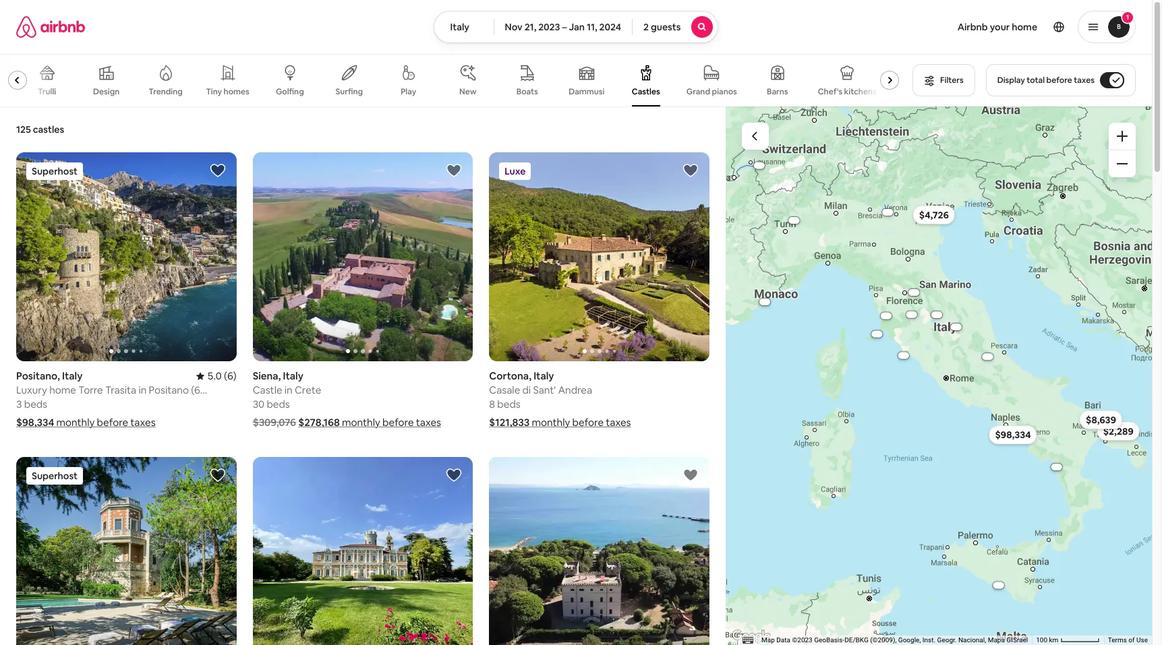 Task type: vqa. For each thing, say whether or not it's contained in the screenshot.
PIANOS
yes



Task type: locate. For each thing, give the bounding box(es) containing it.
monthly inside cortona, italy casale di sant' andrea 8 beds $121,833 monthly before taxes
[[532, 416, 570, 429]]

$98,334 button
[[989, 426, 1037, 444]]

add to wishlist: positano, italy image
[[210, 163, 226, 179]]

none search field containing italy
[[433, 11, 719, 43]]

siena, italy castle in crete 30 beds $309,076 $278,168 monthly before taxes
[[253, 370, 441, 429]]

google image
[[729, 628, 774, 646]]

grand
[[687, 86, 710, 97]]

1 monthly from the left
[[56, 416, 95, 429]]

1 button
[[1078, 11, 1136, 43]]

google map
showing 24 stays. region
[[726, 107, 1152, 646]]

$215,968
[[906, 290, 922, 295]]

keyboard shortcuts image
[[743, 638, 754, 645]]

0 vertical spatial $121,833
[[929, 313, 945, 317]]

125 castles
[[16, 123, 64, 136]]

of
[[1129, 637, 1135, 644]]

$98,334 inside button
[[995, 429, 1031, 441]]

filters
[[940, 75, 964, 86]]

positano, italy
[[16, 370, 83, 383]]

1 horizontal spatial beds
[[267, 398, 290, 411]]

2024
[[599, 21, 621, 33]]

terms
[[1108, 637, 1127, 644]]

$128,949 button
[[985, 582, 1012, 589]]

kitchens
[[844, 86, 877, 97]]

homes
[[224, 86, 249, 97]]

0 horizontal spatial monthly
[[56, 416, 95, 429]]

dammusi
[[569, 86, 605, 97]]

filters button
[[913, 64, 975, 96]]

beds down casale
[[497, 398, 521, 411]]

$121,833 down 8
[[489, 416, 530, 429]]

$2,289
[[1103, 425, 1134, 437]]

italy up sant'
[[534, 370, 554, 383]]

$121,833 inside $278,168 $121,833
[[929, 313, 945, 317]]

2
[[644, 21, 649, 33]]

italy left nov
[[450, 21, 469, 33]]

None search field
[[433, 11, 719, 43]]

mapa
[[988, 637, 1005, 644]]

$128,949
[[991, 583, 1007, 588]]

$278,168 $121,833
[[904, 312, 945, 317]]

group containing trulli
[[0, 54, 905, 107]]

2 horizontal spatial monthly
[[532, 416, 570, 429]]

nov 21, 2023 – jan 11, 2024 button
[[494, 11, 633, 43]]

monthly for siena, italy castle in crete 30 beds $309,076 $278,168 monthly before taxes
[[342, 416, 380, 429]]

1 vertical spatial $278,168
[[298, 416, 340, 429]]

$309,076
[[253, 416, 296, 429]]

$121,833
[[929, 313, 945, 317], [489, 416, 530, 429]]

italy right the positano,
[[62, 370, 83, 383]]

$278,168 down $215,968 "button"
[[904, 312, 920, 317]]

$43,714 button
[[943, 324, 970, 330]]

group
[[0, 54, 905, 107], [16, 152, 237, 362], [253, 152, 473, 362], [489, 152, 710, 362], [16, 458, 237, 646], [253, 458, 473, 646], [489, 458, 710, 646]]

before inside 3 beds $98,334 monthly before taxes
[[97, 416, 128, 429]]

before
[[1047, 75, 1072, 86], [97, 416, 128, 429], [383, 416, 414, 429], [572, 416, 604, 429]]

$278,168 down the crete
[[298, 416, 340, 429]]

monthly
[[56, 416, 95, 429], [342, 416, 380, 429], [532, 416, 570, 429]]

1 horizontal spatial $278,168
[[904, 312, 920, 317]]

$215,968 button
[[901, 289, 928, 296]]

sant'
[[533, 384, 556, 397]]

$2,289 button
[[1097, 422, 1140, 441]]

3 beds from the left
[[497, 398, 521, 411]]

2 horizontal spatial beds
[[497, 398, 521, 411]]

golfing
[[276, 86, 304, 97]]

inst.
[[923, 637, 936, 644]]

1 horizontal spatial $98,334
[[995, 429, 1031, 441]]

8
[[489, 398, 495, 411]]

2 guests
[[644, 21, 681, 33]]

0 vertical spatial $278,168
[[904, 312, 920, 317]]

nacional,
[[959, 637, 986, 644]]

beds down "in"
[[267, 398, 290, 411]]

$278,168
[[904, 312, 920, 317], [298, 416, 340, 429]]

cortona,
[[489, 370, 532, 383]]

italy up "in"
[[283, 370, 303, 383]]

©2023
[[792, 637, 813, 644]]

in
[[285, 384, 293, 397]]

beds inside cortona, italy casale di sant' andrea 8 beds $121,833 monthly before taxes
[[497, 398, 521, 411]]

$121,833 up $43,714 button
[[929, 313, 945, 317]]

0 horizontal spatial $278,168
[[298, 416, 340, 429]]

taxes inside 3 beds $98,334 monthly before taxes
[[130, 416, 156, 429]]

barns
[[767, 86, 788, 97]]

add to wishlist: cortona, italy image
[[683, 163, 699, 179]]

trulli
[[38, 86, 56, 97]]

geogr.
[[937, 637, 957, 644]]

2023
[[538, 21, 560, 33]]

5.0
[[207, 370, 222, 383]]

total
[[1027, 75, 1045, 86]]

1 vertical spatial $121,833
[[489, 416, 530, 429]]

italy for cortona, italy casale di sant' andrea 8 beds $121,833 monthly before taxes
[[534, 370, 554, 383]]

1 horizontal spatial $121,833
[[929, 313, 945, 317]]

3 monthly from the left
[[532, 416, 570, 429]]

2 monthly from the left
[[342, 416, 380, 429]]

cortona, italy casale di sant' andrea 8 beds $121,833 monthly before taxes
[[489, 370, 631, 429]]

taxes
[[1074, 75, 1095, 86], [130, 416, 156, 429], [416, 416, 441, 429], [606, 416, 631, 429]]

1 horizontal spatial monthly
[[342, 416, 380, 429]]

100
[[1036, 637, 1048, 644]]

zoom in image
[[1117, 131, 1128, 142]]

0 horizontal spatial beds
[[24, 398, 47, 411]]

(6)
[[224, 370, 237, 383]]

siena,
[[253, 370, 281, 383]]

$278,168 inside "siena, italy castle in crete 30 beds $309,076 $278,168 monthly before taxes"
[[298, 416, 340, 429]]

beds
[[24, 398, 47, 411], [267, 398, 290, 411], [497, 398, 521, 411]]

0 horizontal spatial $98,334
[[16, 416, 54, 429]]

italy
[[450, 21, 469, 33], [62, 370, 83, 383], [283, 370, 303, 383], [534, 370, 554, 383]]

grand pianos
[[687, 86, 737, 97]]

map data ©2023 geobasis-de/bkg (©2009), google, inst. geogr. nacional, mapa gisrael
[[762, 637, 1028, 644]]

guests
[[651, 21, 681, 33]]

data
[[777, 637, 791, 644]]

1 beds from the left
[[24, 398, 47, 411]]

add to wishlist: siena, italy image
[[446, 163, 462, 179]]

italy inside "siena, italy castle in crete 30 beds $309,076 $278,168 monthly before taxes"
[[283, 370, 303, 383]]

de/bkg
[[845, 637, 869, 644]]

italy inside cortona, italy casale di sant' andrea 8 beds $121,833 monthly before taxes
[[534, 370, 554, 383]]

beds right 3
[[24, 398, 47, 411]]

monthly inside "siena, italy castle in crete 30 beds $309,076 $278,168 monthly before taxes"
[[342, 416, 380, 429]]

new
[[459, 86, 477, 97]]

nov 21, 2023 – jan 11, 2024
[[505, 21, 621, 33]]

castles
[[33, 123, 64, 136]]

0 horizontal spatial $121,833
[[489, 416, 530, 429]]

2 beds from the left
[[267, 398, 290, 411]]

100 km button
[[1032, 636, 1104, 646]]

monthly inside 3 beds $98,334 monthly before taxes
[[56, 416, 95, 429]]



Task type: describe. For each thing, give the bounding box(es) containing it.
2 guests button
[[632, 11, 719, 43]]

125
[[16, 123, 31, 136]]

nov
[[505, 21, 523, 33]]

italy for siena, italy castle in crete 30 beds $309,076 $278,168 monthly before taxes
[[283, 370, 303, 383]]

$44,993
[[1050, 465, 1064, 469]]

jan
[[569, 21, 585, 33]]

surfing
[[336, 86, 363, 97]]

(©2009),
[[870, 637, 897, 644]]

chef's kitchens
[[818, 86, 877, 97]]

–
[[562, 21, 567, 33]]

castle
[[253, 384, 282, 397]]

$121,833 inside cortona, italy casale di sant' andrea 8 beds $121,833 monthly before taxes
[[489, 416, 530, 429]]

chef's
[[818, 86, 843, 97]]

use
[[1137, 637, 1148, 644]]

airbnb your home
[[958, 21, 1038, 33]]

$278,168 button
[[898, 311, 925, 318]]

21,
[[525, 21, 536, 33]]

beds inside 3 beds $98,334 monthly before taxes
[[24, 398, 47, 411]]

add to wishlist: cavo, italy image
[[683, 468, 699, 484]]

1
[[1126, 13, 1129, 22]]

di
[[522, 384, 531, 397]]

$278,168 inside $278,168 $121,833
[[904, 312, 920, 317]]

display total before taxes
[[997, 75, 1095, 86]]

$4,726
[[919, 209, 949, 221]]

airbnb your home link
[[950, 13, 1046, 41]]

crete
[[295, 384, 321, 397]]

before inside cortona, italy casale di sant' andrea 8 beds $121,833 monthly before taxes
[[572, 416, 604, 429]]

profile element
[[735, 0, 1136, 54]]

airbnb
[[958, 21, 988, 33]]

taxes inside cortona, italy casale di sant' andrea 8 beds $121,833 monthly before taxes
[[606, 416, 631, 429]]

km
[[1049, 637, 1059, 644]]

casale
[[489, 384, 520, 397]]

geobasis-
[[814, 637, 845, 644]]

tiny homes
[[206, 86, 249, 97]]

design
[[93, 86, 120, 97]]

5.0 out of 5 average rating,  6 reviews image
[[197, 370, 237, 383]]

trending
[[149, 86, 183, 97]]

before inside "siena, italy castle in crete 30 beds $309,076 $278,168 monthly before taxes"
[[383, 416, 414, 429]]

$4,726 button
[[913, 205, 955, 224]]

gisrael
[[1007, 637, 1028, 644]]

terms of use
[[1108, 637, 1148, 644]]

italy button
[[433, 11, 494, 43]]

beds inside "siena, italy castle in crete 30 beds $309,076 $278,168 monthly before taxes"
[[267, 398, 290, 411]]

display
[[997, 75, 1025, 86]]

taxes inside "siena, italy castle in crete 30 beds $309,076 $278,168 monthly before taxes"
[[416, 416, 441, 429]]

home
[[1012, 21, 1038, 33]]

3
[[16, 398, 22, 411]]

5.0 (6)
[[207, 370, 237, 383]]

30
[[253, 398, 265, 411]]

3 beds $98,334 monthly before taxes
[[16, 398, 156, 429]]

$8,639
[[1086, 414, 1117, 426]]

11,
[[587, 21, 597, 33]]

castles
[[632, 86, 660, 97]]

andrea
[[558, 384, 592, 397]]

boats
[[517, 86, 538, 97]]

add to wishlist: conversano, italy image
[[210, 468, 226, 484]]

$121,833 button
[[924, 311, 951, 318]]

your
[[990, 21, 1010, 33]]

play
[[401, 86, 416, 97]]

$8,639 button
[[1080, 410, 1123, 429]]

map
[[762, 637, 775, 644]]

monthly for cortona, italy casale di sant' andrea 8 beds $121,833 monthly before taxes
[[532, 416, 570, 429]]

google,
[[898, 637, 921, 644]]

italy for positano, italy
[[62, 370, 83, 383]]

terms of use link
[[1108, 637, 1148, 644]]

pianos
[[712, 86, 737, 97]]

100 km
[[1036, 637, 1060, 644]]

$98,334 inside 3 beds $98,334 monthly before taxes
[[16, 416, 54, 429]]

italy inside italy button
[[450, 21, 469, 33]]

zoom out image
[[1117, 159, 1128, 169]]

add to wishlist: room in mazzè, italy image
[[446, 468, 462, 484]]

tiny
[[206, 86, 222, 97]]

$43,714
[[950, 325, 963, 329]]

positano,
[[16, 370, 60, 383]]



